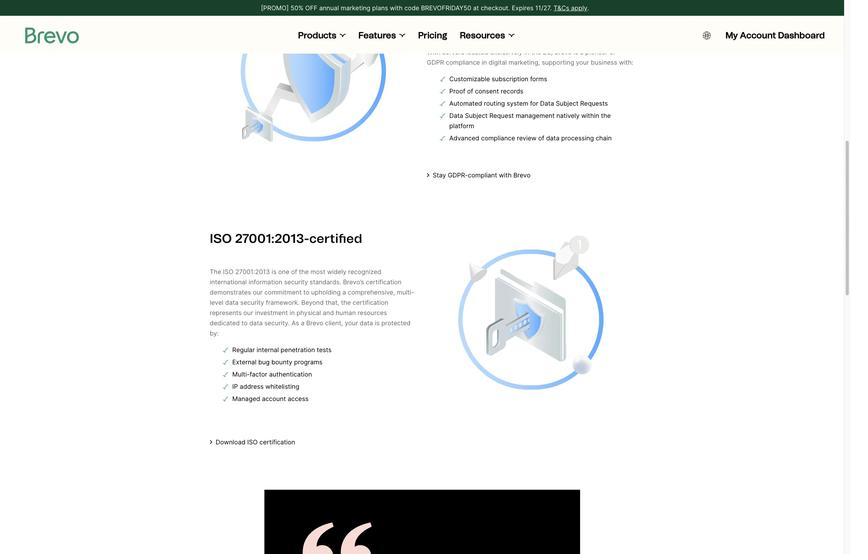 Task type: vqa. For each thing, say whether or not it's contained in the screenshot.
ISO corresponding to Download
yes



Task type: locate. For each thing, give the bounding box(es) containing it.
iso up international at the left bottom of the page
[[223, 268, 234, 276]]

0 horizontal spatial gdpr
[[427, 58, 444, 66]]

programs
[[294, 358, 323, 366]]

subject
[[556, 99, 578, 107], [465, 112, 488, 120]]

the iso 27001:2013 is one of the most widely recognized international information security standards. brevo's certification demonstrates our commitment to upholding a comprehensive, multi- level data security framework. beyond that, the certification represents our investment in physical and human resources dedicated to data security. as a brevo client, your data is protected by:
[[210, 268, 414, 337]]

in
[[559, 38, 564, 46], [524, 48, 530, 56], [482, 58, 487, 66], [290, 309, 295, 317]]

managed
[[232, 395, 260, 403]]

is down resources at the left bottom
[[375, 319, 380, 327]]

compliant
[[468, 171, 497, 179]]

the left eu,
[[531, 48, 541, 56]]

brevo down physical
[[306, 319, 323, 327]]

1 horizontal spatial is
[[375, 319, 380, 327]]

personal
[[527, 28, 553, 36]]

dedicated
[[210, 319, 240, 327]]

1 vertical spatial and
[[323, 309, 334, 317]]

commitment
[[264, 289, 302, 296]]

the inside data subject request management natively within the platform
[[601, 112, 611, 120]]

becoming
[[474, 17, 503, 25]]

1 vertical spatial subject
[[465, 112, 488, 120]]

1 vertical spatial iso
[[223, 268, 234, 276]]

iso inside the iso 27001:2013 is one of the most widely recognized international information security standards. brevo's certification demonstrates our commitment to upholding a comprehensive, multi- level data security framework. beyond that, the certification represents our investment in physical and human resources dedicated to data security. as a brevo client, your data is protected by:
[[223, 268, 234, 276]]

brevo down review
[[513, 171, 531, 179]]

of right one
[[291, 268, 297, 276]]

2 horizontal spatial your
[[600, 28, 614, 36]]

our right represents
[[243, 309, 253, 317]]

access
[[288, 395, 309, 403]]

my account dashboard
[[726, 30, 825, 41]]

comes
[[498, 28, 517, 36]]

0 horizontal spatial your
[[345, 319, 358, 327]]

1 vertical spatial security
[[240, 299, 264, 307]]

privacy
[[610, 17, 632, 25]]

proof of consent records
[[449, 87, 523, 95]]

pricing link
[[418, 30, 447, 41]]

is left one
[[272, 268, 276, 276]]

a right as
[[301, 319, 304, 327]]

physical
[[297, 309, 321, 317]]

brevo
[[555, 48, 572, 56], [513, 171, 531, 179], [306, 319, 323, 327]]

your
[[600, 28, 614, 36], [576, 58, 589, 66], [345, 319, 358, 327]]

compliance down servers
[[446, 58, 480, 66]]

standards.
[[310, 278, 341, 286]]

with
[[390, 4, 403, 12], [529, 38, 541, 46], [499, 171, 512, 179]]

1 vertical spatial data
[[449, 112, 463, 120]]

2 horizontal spatial is
[[573, 48, 578, 56]]

data right 'about'
[[595, 17, 608, 25]]

rights
[[455, 28, 472, 36]]

a left 'pioneer'
[[580, 48, 584, 56]]

subject inside data subject request management natively within the platform
[[465, 112, 488, 120]]

0 horizontal spatial compliance
[[446, 58, 480, 66]]

resources
[[358, 309, 387, 317]]

2 vertical spatial brevo
[[306, 319, 323, 327]]

0 vertical spatial is
[[573, 48, 578, 56]]

your up compliance.
[[600, 28, 614, 36]]

1 vertical spatial to
[[303, 289, 309, 296]]

with down personal
[[529, 38, 541, 46]]

servers
[[442, 48, 464, 56]]

data inside data subject request management natively within the platform
[[449, 112, 463, 120]]

download iso certification link
[[210, 438, 417, 447]]

1 horizontal spatial security
[[284, 278, 308, 286]]

1 horizontal spatial with
[[499, 171, 512, 179]]

0 vertical spatial and
[[427, 28, 438, 36]]

external bug bounty programs
[[232, 358, 323, 366]]

a
[[498, 38, 502, 46], [580, 48, 584, 56], [342, 289, 346, 296], [301, 319, 304, 327]]

to right dedicated
[[242, 319, 248, 327]]

is
[[573, 48, 578, 56], [272, 268, 276, 276], [375, 319, 380, 327]]

of inside consumers are becoming increasingly concerned about data privacy and their rights when it comes to personal data. reassure your customers by choosing a solution with built-in gdpr compliance. with servers located exclusively in the eu, brevo is a pioneer of gdpr compliance in digital marketing, supporting your business with:
[[610, 48, 616, 56]]

exclusively
[[490, 48, 523, 56]]

consumers
[[427, 17, 461, 25]]

off
[[305, 4, 318, 12]]

data subject request management natively within the platform
[[449, 112, 611, 130]]

to down increasingly
[[519, 28, 525, 36]]

automated
[[449, 99, 482, 107]]

multi-factor authentication
[[232, 371, 312, 378]]

iso for the
[[223, 268, 234, 276]]

t&cs
[[554, 4, 569, 12]]

features link
[[358, 30, 405, 41]]

0 vertical spatial to
[[519, 28, 525, 36]]

0 horizontal spatial security
[[240, 299, 264, 307]]

2 horizontal spatial to
[[519, 28, 525, 36]]

0 vertical spatial data
[[540, 99, 554, 107]]

data right for
[[540, 99, 554, 107]]

1 vertical spatial your
[[576, 58, 589, 66]]

iso for download
[[247, 438, 258, 446]]

[promo]
[[261, 4, 289, 12]]

1 horizontal spatial and
[[427, 28, 438, 36]]

[promo] 50% off annual marketing plans with code brevofriday50 at checkout. expires 11/27. t&cs apply .
[[261, 4, 589, 12]]

iso up "the"
[[210, 231, 232, 246]]

data up platform at the right of the page
[[449, 112, 463, 120]]

2 vertical spatial your
[[345, 319, 358, 327]]

1 horizontal spatial brevo
[[513, 171, 531, 179]]

gdpr down with on the top of page
[[427, 58, 444, 66]]

and left their
[[427, 28, 438, 36]]

2 vertical spatial certification
[[260, 438, 295, 446]]

factor
[[250, 371, 267, 378]]

whitelisting
[[265, 383, 299, 391]]

of up 'business'
[[610, 48, 616, 56]]

1 vertical spatial brevo
[[513, 171, 531, 179]]

0 vertical spatial gdpr
[[566, 38, 583, 46]]

1 horizontal spatial to
[[303, 289, 309, 296]]

0 horizontal spatial subject
[[465, 112, 488, 120]]

0 horizontal spatial brevo
[[306, 319, 323, 327]]

iso 27001:2013-certified
[[210, 231, 362, 246]]

2 horizontal spatial brevo
[[555, 48, 572, 56]]

security up investment
[[240, 299, 264, 307]]

demonstrates
[[210, 289, 251, 296]]

gdpr
[[566, 38, 583, 46], [427, 58, 444, 66]]

compliance inside consumers are becoming increasingly concerned about data privacy and their rights when it comes to personal data. reassure your customers by choosing a solution with built-in gdpr compliance. with servers located exclusively in the eu, brevo is a pioneer of gdpr compliance in digital marketing, supporting your business with:
[[446, 58, 480, 66]]

2 vertical spatial iso
[[247, 438, 258, 446]]

business
[[591, 58, 617, 66]]

located
[[466, 48, 488, 56]]

chain
[[596, 134, 612, 142]]

the inside consumers are becoming increasingly concerned about data privacy and their rights when it comes to personal data. reassure your customers by choosing a solution with built-in gdpr compliance. with servers located exclusively in the eu, brevo is a pioneer of gdpr compliance in digital marketing, supporting your business with:
[[531, 48, 541, 56]]

your down 'pioneer'
[[576, 58, 589, 66]]

code
[[404, 4, 419, 12]]

a up exclusively
[[498, 38, 502, 46]]

pioneer
[[585, 48, 608, 56]]

0 horizontal spatial with
[[390, 4, 403, 12]]

1 vertical spatial is
[[272, 268, 276, 276]]

apply
[[571, 4, 587, 12]]

of down customizable
[[467, 87, 473, 95]]

level
[[210, 299, 223, 307]]

in up as
[[290, 309, 295, 317]]

1 vertical spatial gdpr
[[427, 58, 444, 66]]

their
[[440, 28, 453, 36]]

1 horizontal spatial data
[[540, 99, 554, 107]]

stay gdpr-compliant with brevo
[[433, 171, 531, 179]]

gdpr down reassure
[[566, 38, 583, 46]]

in down located
[[482, 58, 487, 66]]

security.
[[264, 319, 290, 327]]

are
[[462, 17, 472, 25]]

0 vertical spatial brevo
[[555, 48, 572, 56]]

iso right the download
[[247, 438, 258, 446]]

with left code on the top left of the page
[[390, 4, 403, 12]]

0 horizontal spatial data
[[449, 112, 463, 120]]

your down human
[[345, 319, 358, 327]]

account
[[262, 395, 286, 403]]

data
[[540, 99, 554, 107], [449, 112, 463, 120]]

and down that, on the bottom
[[323, 309, 334, 317]]

is up supporting
[[573, 48, 578, 56]]

subscription
[[492, 75, 528, 83]]

with right the compliant
[[499, 171, 512, 179]]

brevo up supporting
[[555, 48, 572, 56]]

certification
[[366, 278, 402, 286], [353, 299, 388, 307], [260, 438, 295, 446]]

annual
[[319, 4, 339, 12]]

international
[[210, 278, 247, 286]]

0 vertical spatial security
[[284, 278, 308, 286]]

0 horizontal spatial to
[[242, 319, 248, 327]]

with
[[427, 48, 440, 56]]

solution
[[503, 38, 527, 46]]

brevo image
[[25, 28, 79, 43]]

2 horizontal spatial with
[[529, 38, 541, 46]]

comprehensive,
[[348, 289, 395, 296]]

1 horizontal spatial compliance
[[481, 134, 515, 142]]

1 vertical spatial with
[[529, 38, 541, 46]]

to up beyond
[[303, 289, 309, 296]]

subject up natively
[[556, 99, 578, 107]]

our down the information
[[253, 289, 263, 296]]

compliance
[[446, 58, 480, 66], [481, 134, 515, 142]]

data inside consumers are becoming increasingly concerned about data privacy and their rights when it comes to personal data. reassure your customers by choosing a solution with built-in gdpr compliance. with servers located exclusively in the eu, brevo is a pioneer of gdpr compliance in digital marketing, supporting your business with:
[[595, 17, 608, 25]]

compliance down request at right top
[[481, 134, 515, 142]]

eu,
[[543, 48, 553, 56]]

the right within
[[601, 112, 611, 120]]

reassure
[[571, 28, 599, 36]]

subject down automated
[[465, 112, 488, 120]]

0 vertical spatial with
[[390, 4, 403, 12]]

0 horizontal spatial and
[[323, 309, 334, 317]]

dashboard
[[778, 30, 825, 41]]

certified
[[309, 231, 362, 246]]

penetration
[[281, 346, 315, 354]]

tests
[[317, 346, 332, 354]]

management
[[516, 112, 555, 120]]

1 horizontal spatial subject
[[556, 99, 578, 107]]

security down one
[[284, 278, 308, 286]]

0 vertical spatial compliance
[[446, 58, 480, 66]]

0 vertical spatial subject
[[556, 99, 578, 107]]

0 vertical spatial certification
[[366, 278, 402, 286]]

human
[[336, 309, 356, 317]]

data down investment
[[249, 319, 263, 327]]

ip
[[232, 383, 238, 391]]



Task type: describe. For each thing, give the bounding box(es) containing it.
consumers are becoming increasingly concerned about data privacy and their rights when it comes to personal data. reassure your customers by choosing a solution with built-in gdpr compliance. with servers located exclusively in the eu, brevo is a pioneer of gdpr compliance in digital marketing, supporting your business with:
[[427, 17, 634, 66]]

the left most
[[299, 268, 309, 276]]

my account dashboard link
[[726, 30, 825, 41]]

automated routing system for data subject requests
[[449, 99, 608, 107]]

is inside consumers are becoming increasingly concerned about data privacy and their rights when it comes to personal data. reassure your customers by choosing a solution with built-in gdpr compliance. with servers located exclusively in the eu, brevo is a pioneer of gdpr compliance in digital marketing, supporting your business with:
[[573, 48, 578, 56]]

advanced
[[449, 134, 479, 142]]

routing
[[484, 99, 505, 107]]

expires
[[512, 4, 534, 12]]

that,
[[326, 299, 339, 307]]

0 vertical spatial your
[[600, 28, 614, 36]]

brevo inside consumers are becoming increasingly concerned about data privacy and their rights when it comes to personal data. reassure your customers by choosing a solution with built-in gdpr compliance. with servers located exclusively in the eu, brevo is a pioneer of gdpr compliance in digital marketing, supporting your business with:
[[555, 48, 572, 56]]

requests
[[580, 99, 608, 107]]

2 vertical spatial is
[[375, 319, 380, 327]]

processing
[[561, 134, 594, 142]]

t&cs apply link
[[554, 3, 587, 13]]

a down the brevo's
[[342, 289, 346, 296]]

to inside consumers are becoming increasingly concerned about data privacy and their rights when it comes to personal data. reassure your customers by choosing a solution with built-in gdpr compliance. with servers located exclusively in the eu, brevo is a pioneer of gdpr compliance in digital marketing, supporting your business with:
[[519, 28, 525, 36]]

the
[[210, 268, 221, 276]]

as
[[292, 319, 299, 327]]

external
[[232, 358, 256, 366]]

account
[[740, 30, 776, 41]]

2 vertical spatial with
[[499, 171, 512, 179]]

bounty
[[271, 358, 292, 366]]

of right review
[[538, 134, 544, 142]]

data left "processing"
[[546, 134, 560, 142]]

features
[[358, 30, 396, 41]]

your inside the iso 27001:2013 is one of the most widely recognized international information security standards. brevo's certification demonstrates our commitment to upholding a comprehensive, multi- level data security framework. beyond that, the certification represents our investment in physical and human resources dedicated to data security. as a brevo client, your data is protected by:
[[345, 319, 358, 327]]

advanced compliance review of data processing chain
[[449, 134, 612, 142]]

by:
[[210, 330, 219, 337]]

for
[[530, 99, 538, 107]]

framework.
[[266, 299, 300, 307]]

1 horizontal spatial your
[[576, 58, 589, 66]]

products link
[[298, 30, 346, 41]]

products
[[298, 30, 336, 41]]

and inside the iso 27001:2013 is one of the most widely recognized international information security standards. brevo's certification demonstrates our commitment to upholding a comprehensive, multi- level data security framework. beyond that, the certification represents our investment in physical and human resources dedicated to data security. as a brevo client, your data is protected by:
[[323, 309, 334, 317]]

about
[[576, 17, 593, 25]]

data down resources at the left bottom
[[360, 319, 373, 327]]

0 vertical spatial iso
[[210, 231, 232, 246]]

it
[[492, 28, 496, 36]]

brevofriday50
[[421, 4, 471, 12]]

download iso certification
[[216, 438, 295, 446]]

with:
[[619, 58, 634, 66]]

digital
[[489, 58, 507, 66]]

2 vertical spatial to
[[242, 319, 248, 327]]

in down data.
[[559, 38, 564, 46]]

in up marketing,
[[524, 48, 530, 56]]

1 vertical spatial compliance
[[481, 134, 515, 142]]

in inside the iso 27001:2013 is one of the most widely recognized international information security standards. brevo's certification demonstrates our commitment to upholding a comprehensive, multi- level data security framework. beyond that, the certification represents our investment in physical and human resources dedicated to data security. as a brevo client, your data is protected by:
[[290, 309, 295, 317]]

increasingly
[[505, 17, 540, 25]]

beyond
[[301, 299, 324, 307]]

review
[[517, 134, 537, 142]]

client,
[[325, 319, 343, 327]]

pricing
[[418, 30, 447, 41]]

consent
[[475, 87, 499, 95]]

forms
[[530, 75, 547, 83]]

at
[[473, 4, 479, 12]]

one
[[278, 268, 289, 276]]

authentication
[[269, 371, 312, 378]]

most
[[311, 268, 325, 276]]

download
[[216, 438, 245, 446]]

1 vertical spatial our
[[243, 309, 253, 317]]

managed account access
[[232, 395, 309, 403]]

and inside consumers are becoming increasingly concerned about data privacy and their rights when it comes to personal data. reassure your customers by choosing a solution with built-in gdpr compliance. with servers located exclusively in the eu, brevo is a pioneer of gdpr compliance in digital marketing, supporting your business with:
[[427, 28, 438, 36]]

customizable subscription forms
[[449, 75, 547, 83]]

data down the demonstrates
[[225, 299, 239, 307]]

ip address whitelisting
[[232, 383, 299, 391]]

resources
[[460, 30, 505, 41]]

50%
[[291, 4, 304, 12]]

proof
[[449, 87, 465, 95]]

1 vertical spatial certification
[[353, 299, 388, 307]]

marketing
[[341, 4, 370, 12]]

system
[[507, 99, 528, 107]]

of inside the iso 27001:2013 is one of the most widely recognized international information security standards. brevo's certification demonstrates our commitment to upholding a comprehensive, multi- level data security framework. beyond that, the certification represents our investment in physical and human resources dedicated to data security. as a brevo client, your data is protected by:
[[291, 268, 297, 276]]

the up human
[[341, 299, 351, 307]]

gdpr-
[[448, 171, 468, 179]]

1 horizontal spatial gdpr
[[566, 38, 583, 46]]

0 vertical spatial our
[[253, 289, 263, 296]]

11/27.
[[535, 4, 552, 12]]

0 horizontal spatial is
[[272, 268, 276, 276]]

request
[[489, 112, 514, 120]]

recognized
[[348, 268, 381, 276]]

stay
[[433, 171, 446, 179]]

within
[[581, 112, 599, 120]]

natively
[[556, 112, 580, 120]]

internal
[[257, 346, 279, 354]]

with inside consumers are becoming increasingly concerned about data privacy and their rights when it comes to personal data. reassure your customers by choosing a solution with built-in gdpr compliance. with servers located exclusively in the eu, brevo is a pioneer of gdpr compliance in digital marketing, supporting your business with:
[[529, 38, 541, 46]]

marketing,
[[509, 58, 540, 66]]

data.
[[554, 28, 569, 36]]

multi-
[[397, 289, 414, 296]]

brevo inside the iso 27001:2013 is one of the most widely recognized international information security standards. brevo's certification demonstrates our commitment to upholding a comprehensive, multi- level data security framework. beyond that, the certification represents our investment in physical and human resources dedicated to data security. as a brevo client, your data is protected by:
[[306, 319, 323, 327]]

my
[[726, 30, 738, 41]]

resources link
[[460, 30, 515, 41]]

upholding
[[311, 289, 341, 296]]

when
[[474, 28, 490, 36]]

customizable
[[449, 75, 490, 83]]

bug
[[258, 358, 270, 366]]

investment
[[255, 309, 288, 317]]

multi-
[[232, 371, 250, 378]]

compliance.
[[585, 38, 621, 46]]

button image
[[703, 32, 711, 39]]



